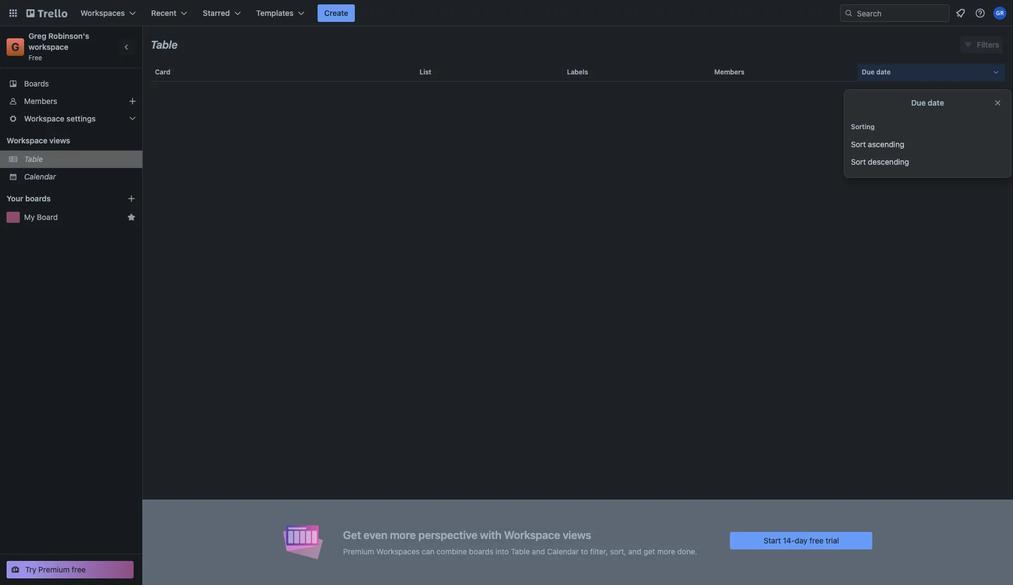 Task type: locate. For each thing, give the bounding box(es) containing it.
0 horizontal spatial table
[[24, 154, 43, 164]]

starred icon image
[[127, 213, 136, 222]]

calendar left to
[[547, 547, 579, 556]]

workspaces inside get even more perspective with workspace views premium workspaces can combine boards into table and calendar to filter, sort, and get more done.
[[376, 547, 420, 556]]

descending
[[868, 157, 909, 166]]

sort down sorting
[[851, 140, 866, 149]]

0 horizontal spatial date
[[876, 68, 891, 76]]

due date column header
[[858, 59, 1005, 85]]

0 horizontal spatial due date
[[862, 68, 891, 76]]

premium right try
[[38, 565, 70, 574]]

g
[[11, 41, 19, 53]]

1 vertical spatial boards
[[469, 547, 494, 556]]

table
[[151, 38, 178, 51], [24, 154, 43, 164], [511, 547, 530, 556]]

workspace
[[24, 114, 64, 123], [7, 136, 47, 145], [504, 529, 560, 541]]

add board image
[[127, 194, 136, 203]]

table up the card
[[151, 38, 178, 51]]

boards
[[25, 194, 51, 203], [469, 547, 494, 556]]

open information menu image
[[975, 8, 986, 19]]

primary element
[[0, 0, 1013, 26]]

0 horizontal spatial more
[[390, 529, 416, 541]]

1 horizontal spatial due date
[[911, 98, 944, 107]]

sort down sort ascending
[[851, 157, 866, 166]]

my board button
[[24, 212, 123, 223]]

even
[[364, 529, 387, 541]]

1 horizontal spatial table
[[151, 38, 178, 51]]

free right day
[[810, 536, 824, 545]]

list
[[420, 68, 431, 76]]

row inside table
[[151, 59, 1005, 85]]

1 horizontal spatial free
[[810, 536, 824, 545]]

workspace inside workspace settings dropdown button
[[24, 114, 64, 123]]

workspaces down even
[[376, 547, 420, 556]]

table containing card
[[142, 59, 1013, 585]]

workspaces inside dropdown button
[[81, 8, 125, 18]]

table down workspace views on the top left of the page
[[24, 154, 43, 164]]

more
[[390, 529, 416, 541], [657, 547, 675, 556]]

members
[[714, 68, 745, 76], [24, 96, 57, 106]]

1 vertical spatial views
[[563, 529, 591, 541]]

trial
[[826, 536, 839, 545]]

1 horizontal spatial boards
[[469, 547, 494, 556]]

1 vertical spatial calendar
[[547, 547, 579, 556]]

workspaces
[[81, 8, 125, 18], [376, 547, 420, 556]]

table right 'into'
[[511, 547, 530, 556]]

recent
[[151, 8, 177, 18]]

1 vertical spatial sort
[[851, 157, 866, 166]]

0 vertical spatial boards
[[25, 194, 51, 203]]

calendar
[[24, 172, 56, 181], [547, 547, 579, 556]]

workspace up 'into'
[[504, 529, 560, 541]]

due date
[[862, 68, 891, 76], [911, 98, 944, 107]]

more right even
[[390, 529, 416, 541]]

0 vertical spatial due date
[[862, 68, 891, 76]]

workspace for workspace settings
[[24, 114, 64, 123]]

1 horizontal spatial premium
[[343, 547, 374, 556]]

free right try
[[72, 565, 86, 574]]

1 vertical spatial members
[[24, 96, 57, 106]]

0 vertical spatial due
[[862, 68, 875, 76]]

sort
[[851, 140, 866, 149], [851, 157, 866, 166]]

and
[[532, 547, 545, 556], [628, 547, 642, 556]]

premium inside get even more perspective with workspace views premium workspaces can combine boards into table and calendar to filter, sort, and get more done.
[[343, 547, 374, 556]]

filters
[[977, 40, 999, 49]]

2 horizontal spatial table
[[511, 547, 530, 556]]

your boards with 1 items element
[[7, 192, 111, 205]]

your boards
[[7, 194, 51, 203]]

1 horizontal spatial more
[[657, 547, 675, 556]]

due date inside button
[[862, 68, 891, 76]]

greg robinson's workspace free
[[28, 31, 91, 62]]

0 vertical spatial premium
[[343, 547, 374, 556]]

card button
[[151, 59, 415, 85]]

settings
[[66, 114, 96, 123]]

free
[[810, 536, 824, 545], [72, 565, 86, 574]]

recent button
[[145, 4, 194, 22]]

get
[[644, 547, 655, 556]]

filter,
[[590, 547, 608, 556]]

premium inside button
[[38, 565, 70, 574]]

day
[[795, 536, 808, 545]]

1 vertical spatial due
[[911, 98, 926, 107]]

table
[[142, 59, 1013, 585]]

into
[[496, 547, 509, 556]]

sort for sort ascending
[[851, 140, 866, 149]]

0 horizontal spatial calendar
[[24, 172, 56, 181]]

14-
[[783, 536, 795, 545]]

calendar up your boards
[[24, 172, 56, 181]]

0 vertical spatial workspaces
[[81, 8, 125, 18]]

1 vertical spatial free
[[72, 565, 86, 574]]

robinson's
[[48, 31, 89, 41]]

0 horizontal spatial free
[[72, 565, 86, 574]]

1 horizontal spatial views
[[563, 529, 591, 541]]

and left 'get'
[[628, 547, 642, 556]]

more right 'get'
[[657, 547, 675, 556]]

0 horizontal spatial due
[[862, 68, 875, 76]]

0 horizontal spatial views
[[49, 136, 70, 145]]

workspace down workspace settings
[[7, 136, 47, 145]]

row containing card
[[151, 59, 1005, 85]]

and right 'into'
[[532, 547, 545, 556]]

boards up my board
[[25, 194, 51, 203]]

0 vertical spatial workspace
[[24, 114, 64, 123]]

1 vertical spatial due date
[[911, 98, 944, 107]]

2 sort from the top
[[851, 157, 866, 166]]

0 vertical spatial more
[[390, 529, 416, 541]]

sorting
[[851, 123, 875, 131]]

1 vertical spatial workspaces
[[376, 547, 420, 556]]

1 horizontal spatial calendar
[[547, 547, 579, 556]]

start 14-day free trial link
[[730, 532, 873, 550]]

boards link
[[0, 75, 142, 93]]

0 horizontal spatial premium
[[38, 565, 70, 574]]

views
[[49, 136, 70, 145], [563, 529, 591, 541]]

0 horizontal spatial and
[[532, 547, 545, 556]]

members inside button
[[714, 68, 745, 76]]

1 vertical spatial table
[[24, 154, 43, 164]]

row
[[151, 59, 1005, 85]]

0 vertical spatial date
[[876, 68, 891, 76]]

workspace
[[28, 42, 68, 51]]

date
[[876, 68, 891, 76], [928, 98, 944, 107]]

premium down get in the bottom of the page
[[343, 547, 374, 556]]

0 horizontal spatial boards
[[25, 194, 51, 203]]

boards down with
[[469, 547, 494, 556]]

0 vertical spatial sort
[[851, 140, 866, 149]]

sort descending button
[[844, 153, 1011, 171]]

1 vertical spatial premium
[[38, 565, 70, 574]]

get even more perspective with workspace views premium workspaces can combine boards into table and calendar to filter, sort, and get more done.
[[343, 529, 697, 556]]

workspaces up robinson's
[[81, 8, 125, 18]]

0 vertical spatial members
[[714, 68, 745, 76]]

1 sort from the top
[[851, 140, 866, 149]]

try
[[25, 565, 36, 574]]

due
[[862, 68, 875, 76], [911, 98, 926, 107]]

0 horizontal spatial workspaces
[[81, 8, 125, 18]]

1 horizontal spatial due
[[911, 98, 926, 107]]

with
[[480, 529, 502, 541]]

1 horizontal spatial members
[[714, 68, 745, 76]]

1 vertical spatial date
[[928, 98, 944, 107]]

2 vertical spatial table
[[511, 547, 530, 556]]

views down workspace settings
[[49, 136, 70, 145]]

1 horizontal spatial workspaces
[[376, 547, 420, 556]]

starred
[[203, 8, 230, 18]]

0 vertical spatial table
[[151, 38, 178, 51]]

premium
[[343, 547, 374, 556], [38, 565, 70, 574]]

views up to
[[563, 529, 591, 541]]

workspace navigation collapse icon image
[[119, 39, 135, 55]]

0 vertical spatial views
[[49, 136, 70, 145]]

workspace up workspace views on the top left of the page
[[24, 114, 64, 123]]

boards inside your boards with 1 items element
[[25, 194, 51, 203]]

2 vertical spatial workspace
[[504, 529, 560, 541]]

due date button
[[858, 59, 1005, 85]]

my board
[[24, 212, 58, 222]]

1 vertical spatial workspace
[[7, 136, 47, 145]]

free
[[28, 54, 42, 62]]

sort for sort descending
[[851, 157, 866, 166]]

1 horizontal spatial and
[[628, 547, 642, 556]]

combine
[[437, 547, 467, 556]]

switch to… image
[[8, 8, 19, 19]]

my
[[24, 212, 35, 222]]

templates
[[256, 8, 294, 18]]

done.
[[677, 547, 697, 556]]



Task type: describe. For each thing, give the bounding box(es) containing it.
workspace for workspace views
[[7, 136, 47, 145]]

create button
[[318, 4, 355, 22]]

workspace settings button
[[0, 110, 142, 128]]

Search field
[[853, 5, 949, 21]]

card
[[155, 68, 170, 76]]

1 vertical spatial more
[[657, 547, 675, 556]]

workspace views
[[7, 136, 70, 145]]

boards inside get even more perspective with workspace views premium workspaces can combine boards into table and calendar to filter, sort, and get more done.
[[469, 547, 494, 556]]

2 and from the left
[[628, 547, 642, 556]]

try premium free button
[[7, 561, 134, 579]]

0 notifications image
[[954, 7, 967, 20]]

filters button
[[961, 36, 1003, 54]]

sort,
[[610, 547, 626, 556]]

workspaces button
[[74, 4, 142, 22]]

members link
[[0, 93, 142, 110]]

1 horizontal spatial date
[[928, 98, 944, 107]]

perspective
[[418, 529, 478, 541]]

greg robinson (gregrobinson96) image
[[993, 7, 1007, 20]]

create
[[324, 8, 348, 18]]

can
[[422, 547, 434, 556]]

calendar link
[[24, 171, 136, 182]]

list button
[[415, 59, 563, 85]]

members button
[[710, 59, 858, 85]]

labels button
[[563, 59, 710, 85]]

greg
[[28, 31, 46, 41]]

table link
[[24, 154, 136, 165]]

close popover image
[[993, 99, 1002, 107]]

0 horizontal spatial members
[[24, 96, 57, 106]]

starred button
[[196, 4, 247, 22]]

try premium free
[[25, 565, 86, 574]]

g link
[[7, 38, 24, 56]]

1 and from the left
[[532, 547, 545, 556]]

sort descending
[[851, 157, 909, 166]]

Table text field
[[151, 35, 178, 55]]

boards
[[24, 79, 49, 88]]

table inside get even more perspective with workspace views premium workspaces can combine boards into table and calendar to filter, sort, and get more done.
[[511, 547, 530, 556]]

calendar inside get even more perspective with workspace views premium workspaces can combine boards into table and calendar to filter, sort, and get more done.
[[547, 547, 579, 556]]

get
[[343, 529, 361, 541]]

ascending
[[868, 140, 904, 149]]

due inside button
[[862, 68, 875, 76]]

0 vertical spatial calendar
[[24, 172, 56, 181]]

sort ascending
[[851, 140, 904, 149]]

search image
[[844, 9, 853, 18]]

workspace inside get even more perspective with workspace views premium workspaces can combine boards into table and calendar to filter, sort, and get more done.
[[504, 529, 560, 541]]

templates button
[[250, 4, 311, 22]]

views inside get even more perspective with workspace views premium workspaces can combine boards into table and calendar to filter, sort, and get more done.
[[563, 529, 591, 541]]

date inside due date button
[[876, 68, 891, 76]]

workspace settings
[[24, 114, 96, 123]]

start
[[764, 536, 781, 545]]

back to home image
[[26, 4, 67, 22]]

to
[[581, 547, 588, 556]]

your
[[7, 194, 23, 203]]

0 vertical spatial free
[[810, 536, 824, 545]]

free inside button
[[72, 565, 86, 574]]

greg robinson's workspace link
[[28, 31, 91, 51]]

sort ascending button
[[844, 136, 1011, 153]]

board
[[37, 212, 58, 222]]

labels
[[567, 68, 588, 76]]

start 14-day free trial
[[764, 536, 839, 545]]



Task type: vqa. For each thing, say whether or not it's contained in the screenshot.
the top Bob
no



